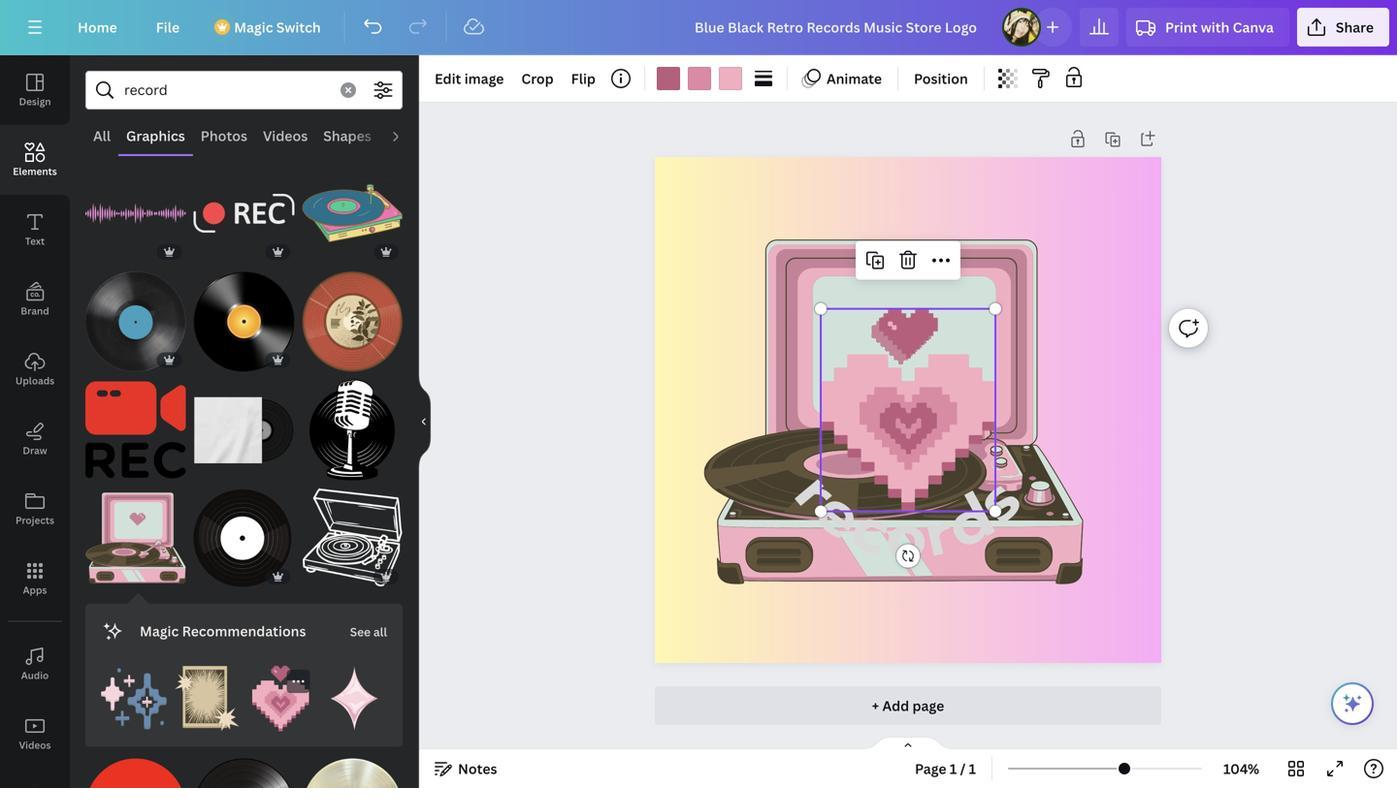 Task type: vqa. For each thing, say whether or not it's contained in the screenshot.
creative
no



Task type: locate. For each thing, give the bounding box(es) containing it.
magic
[[234, 18, 273, 36], [140, 622, 179, 641]]

videos inside side panel tab list
[[19, 739, 51, 752]]

page
[[912, 697, 944, 716]]

canva
[[1233, 18, 1274, 36]]

0 horizontal spatial audio
[[21, 669, 49, 683]]

audio right shapes
[[387, 127, 426, 145]]

retro cartoon record player image
[[85, 488, 186, 589]]

draw button
[[0, 405, 70, 474]]

s
[[953, 456, 1043, 546]]

record image
[[194, 488, 294, 589]]

1 horizontal spatial audio button
[[379, 117, 434, 154]]

retro cartoon pixel hearts image
[[248, 667, 314, 732]]

+
[[872, 697, 879, 716]]

Search elements search field
[[124, 72, 329, 109]]

magic recommendations
[[140, 622, 306, 641]]

1 vertical spatial audio
[[21, 669, 49, 683]]

canva assistant image
[[1341, 693, 1364, 716]]

record button icon image
[[85, 759, 186, 789]]

image
[[464, 69, 504, 88]]

1 right '/'
[[969, 760, 976, 779]]

1 vinyl record image from the left
[[85, 272, 186, 372]]

share button
[[1297, 8, 1389, 47]]

0 vertical spatial audio button
[[379, 117, 434, 154]]

group
[[85, 152, 186, 264], [302, 152, 403, 264], [194, 163, 294, 264], [85, 260, 186, 372], [194, 260, 294, 372], [302, 260, 403, 372], [85, 368, 186, 481], [302, 368, 403, 481], [194, 380, 294, 481], [85, 477, 186, 589], [194, 477, 294, 589], [302, 477, 403, 589], [101, 655, 167, 732], [174, 655, 240, 732], [321, 655, 387, 732], [248, 667, 314, 732], [85, 748, 186, 789], [194, 748, 294, 789], [302, 748, 403, 789]]

0 vertical spatial audio
[[387, 127, 426, 145]]

magic inside button
[[234, 18, 273, 36]]

retro cartoon sparkle image
[[321, 667, 387, 732]]

#e587a4 image
[[688, 67, 711, 90]]

projects
[[16, 514, 54, 527]]

magic up retro cartoon sparkles image
[[140, 622, 179, 641]]

0 horizontal spatial 1
[[950, 760, 957, 779]]

1 horizontal spatial 1
[[969, 760, 976, 779]]

flip
[[571, 69, 596, 88]]

crop
[[521, 69, 554, 88]]

audio down apps
[[21, 669, 49, 683]]

shapes button
[[315, 117, 379, 154]]

videos
[[263, 127, 308, 145], [19, 739, 51, 752]]

#f7adc1 image
[[719, 67, 742, 90], [719, 67, 742, 90]]

audio button down apps
[[0, 630, 70, 700]]

home link
[[62, 8, 133, 47]]

+ add page button
[[655, 687, 1161, 726]]

add
[[882, 697, 909, 716]]

0 horizontal spatial audio button
[[0, 630, 70, 700]]

1 vertical spatial videos
[[19, 739, 51, 752]]

r
[[772, 452, 862, 534], [915, 484, 962, 583]]

edit
[[435, 69, 461, 88]]

see
[[350, 624, 371, 640]]

apps
[[23, 584, 47, 597]]

104% button
[[1210, 754, 1273, 785]]

+ add page
[[872, 697, 944, 716]]

organic vinyl record sleeves and labels sepia leaves on red image
[[302, 272, 403, 372]]

brand
[[21, 305, 49, 318]]

audio button
[[379, 117, 434, 154], [0, 630, 70, 700]]

1 vertical spatial videos button
[[0, 700, 70, 769]]

1 horizontal spatial videos button
[[255, 117, 315, 154]]

position
[[914, 69, 968, 88]]

audio button right shapes
[[379, 117, 434, 154]]

e
[[796, 464, 883, 564]]

0 vertical spatial magic
[[234, 18, 273, 36]]

animate
[[827, 69, 882, 88]]

home
[[78, 18, 117, 36]]

position button
[[906, 63, 976, 94]]

1 horizontal spatial magic
[[234, 18, 273, 36]]

0 vertical spatial videos
[[263, 127, 308, 145]]

0 horizontal spatial videos
[[19, 739, 51, 752]]

vinyl record image
[[85, 272, 186, 372], [194, 272, 294, 372]]

page
[[915, 760, 946, 779]]

0 horizontal spatial vinyl record image
[[85, 272, 186, 372]]

switch
[[276, 18, 321, 36]]

edit image
[[435, 69, 504, 88]]

videos button
[[255, 117, 315, 154], [0, 700, 70, 769]]

1 horizontal spatial videos
[[263, 127, 308, 145]]

1 left '/'
[[950, 760, 957, 779]]

notes
[[458, 760, 497, 779]]

1 horizontal spatial vinyl record image
[[194, 272, 294, 372]]

0 horizontal spatial magic
[[140, 622, 179, 641]]

1
[[950, 760, 957, 779], [969, 760, 976, 779]]

0 vertical spatial videos button
[[255, 117, 315, 154]]

text button
[[0, 195, 70, 265]]

magic left switch
[[234, 18, 273, 36]]

1 vertical spatial audio button
[[0, 630, 70, 700]]

platinum vinyl record, realistic award disc. image
[[302, 759, 403, 789]]

main menu bar
[[0, 0, 1397, 55]]

audio
[[387, 127, 426, 145], [21, 669, 49, 683]]

1 vertical spatial magic
[[140, 622, 179, 641]]

vinyl record illustration image
[[194, 380, 294, 481]]

share
[[1336, 18, 1374, 36]]



Task type: describe. For each thing, give the bounding box(es) containing it.
file button
[[140, 8, 195, 47]]

all
[[373, 624, 387, 640]]

print with canva
[[1165, 18, 1274, 36]]

uploads
[[15, 374, 54, 388]]

color group
[[653, 63, 746, 94]]

voice record doodle icon image
[[85, 163, 186, 264]]

design
[[19, 95, 51, 108]]

retro cartoon burst card image
[[174, 667, 240, 732]]

retro cartoon sparkles image
[[101, 667, 167, 732]]

record video camera icon image
[[85, 380, 186, 481]]

text
[[25, 235, 45, 248]]

magic for magic recommendations
[[140, 622, 179, 641]]

show pages image
[[862, 736, 955, 752]]

photos button
[[193, 117, 255, 154]]

recording icons. smartphone or camera viewfinder record buttons, video recording screen indicator. video app rec ui icons vector symbols set image
[[194, 163, 294, 264]]

animate button
[[796, 63, 890, 94]]

all button
[[85, 117, 118, 154]]

design button
[[0, 55, 70, 125]]

#e587a4 image
[[688, 67, 711, 90]]

audio inside side panel tab list
[[21, 669, 49, 683]]

elements button
[[0, 125, 70, 195]]

graphics button
[[118, 117, 193, 154]]

elements
[[13, 165, 57, 178]]

2 vinyl record image from the left
[[194, 272, 294, 372]]

1 horizontal spatial audio
[[387, 127, 426, 145]]

104%
[[1223, 760, 1259, 779]]

1 horizontal spatial r
[[915, 484, 962, 583]]

recommendations
[[182, 622, 306, 641]]

page 1 / 1
[[915, 760, 976, 779]]

uploads button
[[0, 335, 70, 405]]

o
[[885, 488, 929, 585]]

d
[[928, 470, 1011, 574]]

side panel tab list
[[0, 55, 70, 789]]

vinyl record player image
[[302, 163, 403, 264]]

shapes
[[323, 127, 371, 145]]

flip button
[[563, 63, 603, 94]]

apps button
[[0, 544, 70, 614]]

brand button
[[0, 265, 70, 335]]

magic switch
[[234, 18, 321, 36]]

print
[[1165, 18, 1198, 36]]

mic microphone icon image
[[302, 380, 403, 481]]

file
[[156, 18, 180, 36]]

1 1 from the left
[[950, 760, 957, 779]]

photos
[[201, 127, 247, 145]]

crop button
[[514, 63, 561, 94]]

with
[[1201, 18, 1230, 36]]

0 horizontal spatial videos button
[[0, 700, 70, 769]]

notes button
[[427, 754, 505, 785]]

#c05a7d image
[[657, 67, 680, 90]]

magic switch button
[[203, 8, 336, 47]]

graphics
[[126, 127, 185, 145]]

magic for magic switch
[[234, 18, 273, 36]]

hide image
[[418, 375, 431, 469]]

/
[[960, 760, 966, 779]]

gramophone record orange image
[[194, 759, 294, 789]]

see all
[[350, 624, 387, 640]]

projects button
[[0, 474, 70, 544]]

0 horizontal spatial r
[[772, 452, 862, 534]]

draw
[[23, 444, 47, 457]]

print with canva button
[[1126, 8, 1289, 47]]

Design title text field
[[679, 8, 994, 47]]

c
[[839, 479, 903, 581]]

edit image button
[[427, 63, 512, 94]]

all
[[93, 127, 111, 145]]

2 1 from the left
[[969, 760, 976, 779]]

#c05a7d image
[[657, 67, 680, 90]]

see all button
[[348, 612, 389, 651]]



